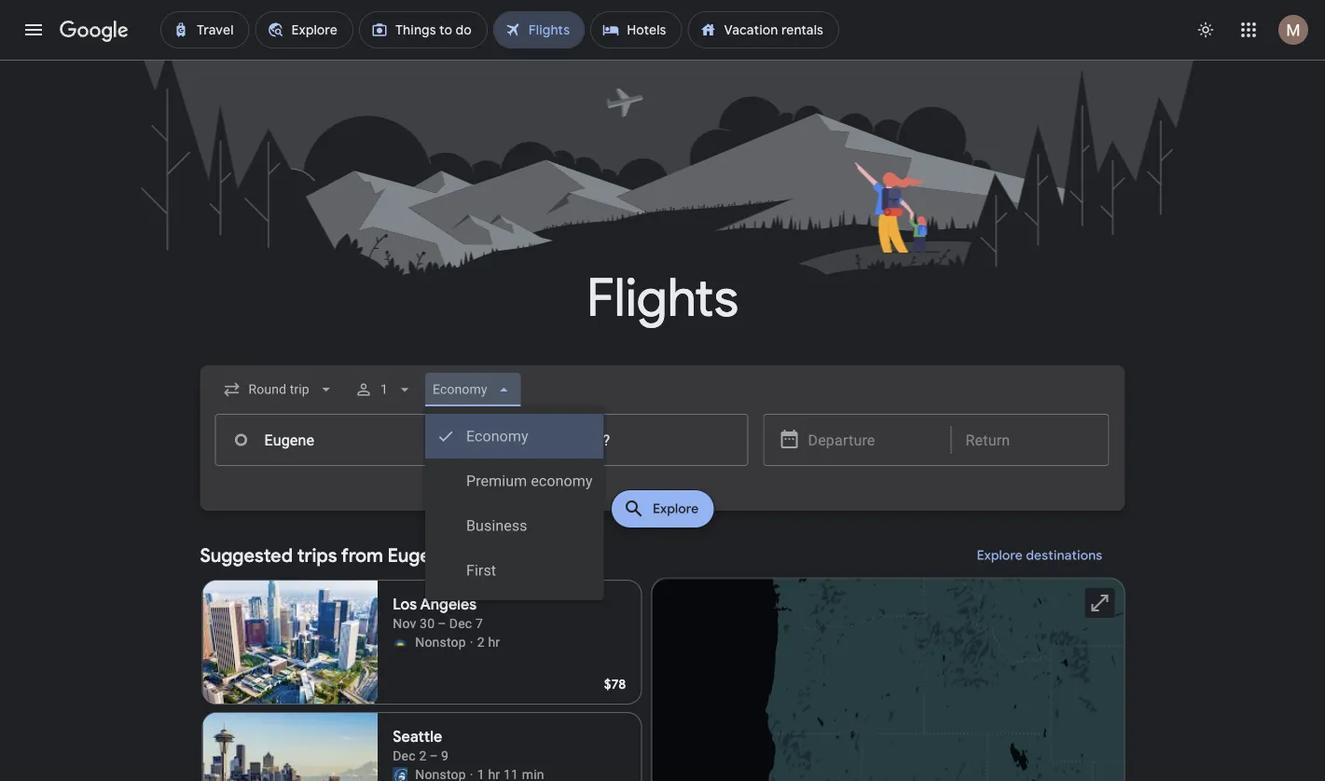 Task type: describe. For each thing, give the bounding box(es) containing it.
7
[[476, 616, 483, 631]]

1 option from the top
[[425, 414, 604, 459]]

explore destinations
[[977, 548, 1103, 564]]

Return text field
[[966, 415, 1095, 465]]

30 – dec
[[420, 616, 472, 631]]

1 button
[[347, 368, 421, 412]]

suggested trips from eugene region
[[200, 534, 1125, 782]]

eugene
[[388, 544, 452, 568]]

2 hr
[[477, 635, 500, 650]]

seattle
[[393, 728, 443, 747]]

suggested
[[200, 544, 293, 568]]

angeles
[[420, 596, 477, 615]]

explore for explore destinations
[[977, 548, 1023, 564]]

allegiant image
[[393, 635, 408, 650]]

explore destinations button
[[955, 534, 1125, 578]]

78 US dollars text field
[[604, 676, 626, 693]]

change appearance image
[[1184, 7, 1228, 52]]

3 option from the top
[[425, 504, 604, 548]]

flights
[[587, 265, 739, 332]]



Task type: locate. For each thing, give the bounding box(es) containing it.
1 horizontal spatial explore
[[977, 548, 1023, 564]]

explore for explore
[[653, 501, 699, 518]]

2 option from the top
[[425, 459, 604, 504]]

None field
[[215, 373, 343, 407], [425, 373, 521, 407], [215, 373, 343, 407], [425, 373, 521, 407]]

4 option from the top
[[425, 548, 604, 593]]

2 – 9
[[419, 749, 449, 764]]

explore
[[653, 501, 699, 518], [977, 548, 1023, 564]]

select your preferred seating class. list box
[[425, 407, 604, 601]]

dec
[[393, 749, 416, 764]]

0 horizontal spatial explore
[[653, 501, 699, 518]]

 image
[[470, 766, 474, 782]]

option
[[425, 414, 604, 459], [425, 459, 604, 504], [425, 504, 604, 548], [425, 548, 604, 593]]

alaska image
[[393, 768, 408, 782]]

destinations
[[1026, 548, 1103, 564]]

2
[[477, 635, 485, 650]]

explore down where to? text field
[[653, 501, 699, 518]]

explore inside suggested trips from eugene region
[[977, 548, 1023, 564]]

suggested trips from eugene
[[200, 544, 452, 568]]

los angeles nov 30 – dec 7
[[393, 596, 483, 631]]

Flight search field
[[185, 366, 1140, 601]]

seattle dec 2 – 9
[[393, 728, 449, 764]]

 image
[[470, 633, 474, 652]]

0 vertical spatial explore
[[653, 501, 699, 518]]

nonstop
[[415, 635, 466, 650]]

 image inside suggested trips from eugene region
[[470, 766, 474, 782]]

Departure text field
[[808, 415, 937, 465]]

$78
[[604, 676, 626, 693]]

explore inside flight search box
[[653, 501, 699, 518]]

main menu image
[[22, 19, 45, 41]]

los
[[393, 596, 417, 615]]

explore button
[[612, 491, 714, 528]]

None text field
[[215, 414, 478, 466]]

trips
[[297, 544, 337, 568]]

explore left destinations
[[977, 548, 1023, 564]]

Where to? text field
[[486, 414, 749, 466]]

1
[[380, 382, 388, 397]]

1 vertical spatial explore
[[977, 548, 1023, 564]]

nov
[[393, 616, 416, 631]]

hr
[[488, 635, 500, 650]]

from
[[341, 544, 383, 568]]



Task type: vqa. For each thing, say whether or not it's contained in the screenshot.
 icon for Frontier image at left
no



